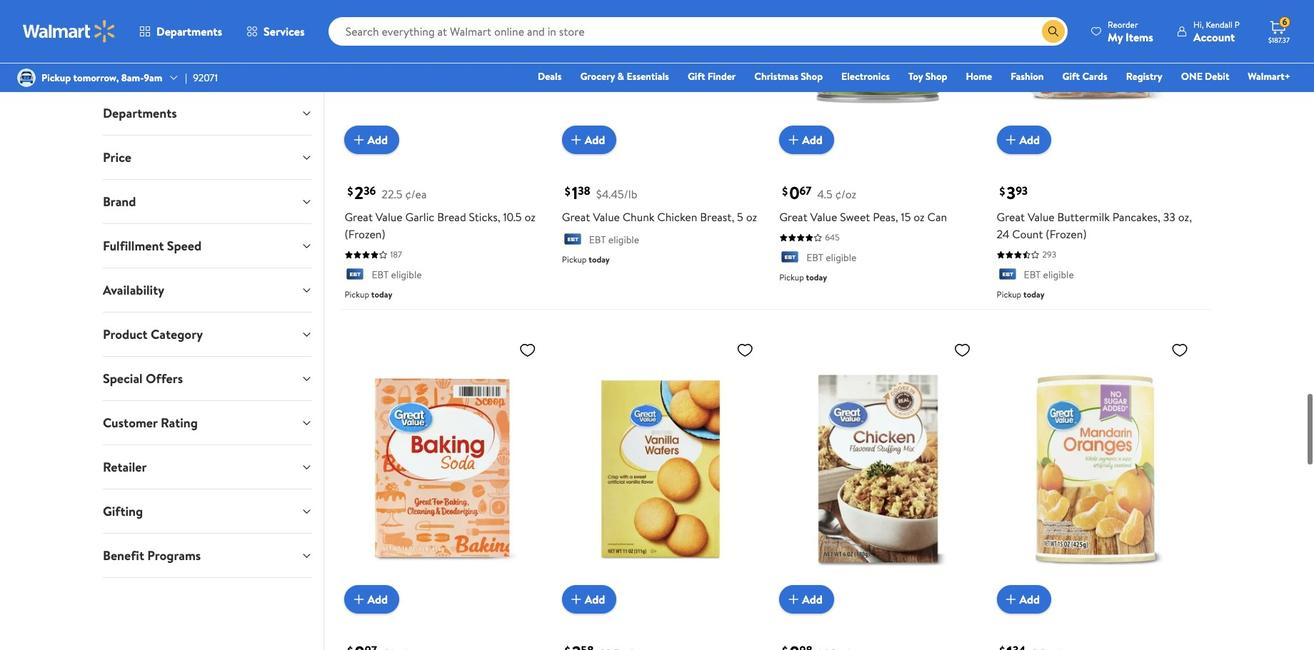 Task type: vqa. For each thing, say whether or not it's contained in the screenshot.
'Gift' within the 'Gift Finder' Link
yes



Task type: locate. For each thing, give the bounding box(es) containing it.
bread
[[437, 209, 466, 225]]

ebt for 22.5 ¢/ea
[[372, 268, 389, 282]]

0 horizontal spatial oz
[[525, 209, 536, 225]]

add for add to cart image associated with 22.5 ¢/ea
[[367, 132, 388, 148]]

4 great from the left
[[997, 209, 1025, 225]]

search icon image
[[1048, 26, 1059, 37]]

retailer
[[103, 459, 147, 476]]

price tab
[[91, 136, 324, 179]]

add to cart image
[[350, 131, 367, 149], [785, 131, 802, 149], [1003, 131, 1020, 149], [568, 591, 585, 609], [1003, 591, 1020, 609]]

|
[[185, 71, 187, 85]]

15
[[901, 209, 911, 225]]

pickup
[[41, 71, 71, 85], [562, 254, 587, 266], [779, 272, 804, 284], [345, 289, 369, 301], [997, 289, 1022, 301]]

0 vertical spatial ebt image
[[562, 234, 583, 248]]

2 (frozen) from the left
[[1046, 226, 1087, 242]]

pickup today for 3
[[997, 289, 1045, 301]]

$ inside $ 2 36 22.5 ¢/ea great value garlic bread sticks, 10.5 oz (frozen)
[[347, 184, 353, 199]]

walmart+ link
[[1242, 69, 1297, 84]]

ebt eligible for 4.5 ¢/oz
[[807, 251, 857, 265]]

great down 2
[[345, 209, 373, 225]]

1 vertical spatial ebt image
[[779, 252, 801, 266]]

4 value from the left
[[1028, 209, 1055, 225]]

oz,
[[1178, 209, 1192, 225]]

great value chicken-flavored stuffing mix, 6 oz image
[[779, 336, 977, 603]]

eligible down 187
[[391, 268, 422, 282]]

$ for 3
[[1000, 184, 1005, 199]]

oz right 15
[[914, 209, 925, 225]]

price
[[103, 149, 131, 166]]

pickup today down "293" at right top
[[997, 289, 1045, 301]]

today down 187
[[371, 289, 392, 301]]

great value sweet peas, 15 oz can image
[[779, 0, 977, 143]]

$ left 1
[[565, 184, 571, 199]]

walmart image
[[23, 20, 116, 43]]

1 great from the left
[[345, 209, 373, 225]]

fulfillment speed
[[103, 237, 202, 255]]

gift inside "gift cards" link
[[1063, 69, 1080, 84]]

offers
[[146, 370, 183, 388]]

1 horizontal spatial shop
[[926, 69, 947, 84]]

1 shop from the left
[[801, 69, 823, 84]]

today
[[589, 254, 610, 266], [806, 272, 827, 284], [371, 289, 392, 301], [1024, 289, 1045, 301]]

$ left 2
[[347, 184, 353, 199]]

retailer tab
[[91, 446, 324, 489]]

2 horizontal spatial oz
[[914, 209, 925, 225]]

1 horizontal spatial gift
[[1063, 69, 1080, 84]]

departments inside popup button
[[156, 24, 222, 39]]

shop right christmas
[[801, 69, 823, 84]]

2 horizontal spatial ebt image
[[997, 269, 1018, 283]]

pickup for 4.5 ¢/oz
[[779, 272, 804, 284]]

my
[[1108, 29, 1123, 45]]

electronics
[[842, 69, 890, 84]]

ebt right ebt image
[[372, 268, 389, 282]]

ebt
[[589, 233, 606, 247], [807, 251, 823, 265], [372, 268, 389, 282], [1024, 268, 1041, 282]]

product category tab
[[91, 313, 324, 356]]

oz for 1
[[746, 209, 757, 225]]

value up 645
[[810, 209, 837, 225]]

ebt image down 0
[[779, 252, 801, 266]]

645
[[825, 231, 840, 244]]

1 gift from the left
[[688, 69, 705, 84]]

ebt down 4.5
[[807, 251, 823, 265]]

1 vertical spatial departments
[[103, 104, 177, 122]]

customer
[[103, 414, 158, 432]]

eligible
[[608, 233, 639, 247], [826, 251, 857, 265], [391, 268, 422, 282], [1043, 268, 1074, 282]]

2 oz from the left
[[746, 209, 757, 225]]

gift inside gift finder link
[[688, 69, 705, 84]]

2 vertical spatial ebt image
[[997, 269, 1018, 283]]

ebt image for 3
[[997, 269, 1018, 283]]

great down 1
[[562, 209, 590, 225]]

deals
[[538, 69, 562, 84]]

add for middle add to cart icon
[[585, 132, 605, 148]]

toy
[[909, 69, 923, 84]]

great down 0
[[779, 209, 808, 225]]

eligible for 3
[[1043, 268, 1074, 282]]

$ inside the $ 0 67 4.5 ¢/oz great value sweet peas, 15 oz can
[[782, 184, 788, 199]]

pickup today down ebt image
[[345, 289, 392, 301]]

0 horizontal spatial (frozen)
[[345, 226, 385, 242]]

293
[[1043, 249, 1057, 261]]

3 value from the left
[[810, 209, 837, 225]]

3
[[1007, 181, 1016, 205]]

product category
[[103, 326, 203, 344]]

92071
[[193, 71, 218, 85]]

10.5
[[503, 209, 522, 225]]

0 horizontal spatial ebt image
[[562, 234, 583, 248]]

6
[[1283, 16, 1287, 28]]

category
[[151, 326, 203, 344]]

eligible down 645
[[826, 251, 857, 265]]

value down 22.5
[[376, 209, 403, 225]]

services
[[264, 24, 305, 39]]

(frozen)
[[345, 226, 385, 242], [1046, 226, 1087, 242]]

2 shop from the left
[[926, 69, 947, 84]]

add
[[367, 132, 388, 148], [585, 132, 605, 148], [802, 132, 823, 148], [1020, 132, 1040, 148], [367, 592, 388, 608], [585, 592, 605, 608], [802, 592, 823, 608], [1020, 592, 1040, 608]]

christmas
[[755, 69, 799, 84]]

1 horizontal spatial add to cart image
[[568, 131, 585, 149]]

today for 3
[[1024, 289, 1045, 301]]

today down "293" at right top
[[1024, 289, 1045, 301]]

add to cart image for the great value chicken-flavored stuffing mix, 6 oz image
[[785, 591, 802, 609]]

0 horizontal spatial gift
[[688, 69, 705, 84]]

1 horizontal spatial ebt image
[[779, 252, 801, 266]]

departments inside dropdown button
[[103, 104, 177, 122]]

$
[[347, 184, 353, 199], [565, 184, 571, 199], [782, 184, 788, 199], [1000, 184, 1005, 199]]

2
[[355, 181, 364, 205]]

3 great from the left
[[779, 209, 808, 225]]

add to cart image for 22.5 ¢/ea
[[350, 131, 367, 149]]

 image
[[17, 69, 36, 87]]

special offers
[[103, 370, 183, 388]]

¢/ea
[[405, 186, 427, 202]]

benefit programs button
[[91, 534, 324, 578]]

3 oz from the left
[[914, 209, 925, 225]]

1 value from the left
[[376, 209, 403, 225]]

ebt image down 1
[[562, 234, 583, 248]]

2 great from the left
[[562, 209, 590, 225]]

36
[[364, 183, 376, 199]]

67
[[800, 183, 812, 199]]

breast,
[[700, 209, 734, 225]]

shop for christmas shop
[[801, 69, 823, 84]]

rating
[[161, 414, 198, 432]]

brand button
[[91, 180, 324, 224]]

(frozen) down buttermilk
[[1046, 226, 1087, 242]]

1 (frozen) from the left
[[345, 226, 385, 242]]

2 gift from the left
[[1063, 69, 1080, 84]]

eligible down "293" at right top
[[1043, 268, 1074, 282]]

brand
[[103, 193, 136, 211]]

$ inside $ 3 93
[[1000, 184, 1005, 199]]

essentials
[[627, 69, 669, 84]]

eligible for 22.5 ¢/ea
[[391, 268, 422, 282]]

great up 24
[[997, 209, 1025, 225]]

ebt image down 24
[[997, 269, 1018, 283]]

hi, kendall p account
[[1194, 18, 1240, 45]]

registry
[[1126, 69, 1163, 84]]

special offers tab
[[91, 357, 324, 401]]

toy shop
[[909, 69, 947, 84]]

gift
[[688, 69, 705, 84], [1063, 69, 1080, 84]]

add to cart image
[[568, 131, 585, 149], [350, 591, 367, 609], [785, 591, 802, 609]]

pickup today down 645
[[779, 272, 827, 284]]

oz right 5
[[746, 209, 757, 225]]

add to favorites list, great value canned mandarin oranges, 15 oz image
[[1171, 342, 1189, 360]]

today down 645
[[806, 272, 827, 284]]

oz for 0
[[914, 209, 925, 225]]

gifting
[[103, 503, 143, 521]]

ebt eligible
[[589, 233, 639, 247], [807, 251, 857, 265], [372, 268, 422, 282], [1024, 268, 1074, 282]]

ebt eligible for 22.5 ¢/ea
[[372, 268, 422, 282]]

count
[[1012, 226, 1043, 242]]

brand tab
[[91, 180, 324, 224]]

oz inside $ 1 38 $4.45/lb great value chunk chicken breast, 5 oz
[[746, 209, 757, 225]]

speed
[[167, 237, 202, 255]]

peas,
[[873, 209, 898, 225]]

oz
[[525, 209, 536, 225], [746, 209, 757, 225], [914, 209, 925, 225]]

pickup today down 1
[[562, 254, 610, 266]]

special
[[103, 370, 143, 388]]

fulfillment speed tab
[[91, 224, 324, 268]]

(frozen) down 2
[[345, 226, 385, 242]]

2 $ from the left
[[565, 184, 571, 199]]

3 $ from the left
[[782, 184, 788, 199]]

departments up |
[[156, 24, 222, 39]]

5
[[737, 209, 743, 225]]

$ left 3
[[1000, 184, 1005, 199]]

departments button
[[127, 14, 234, 49]]

departments down 8am-
[[103, 104, 177, 122]]

pickup today for 4.5 ¢/oz
[[779, 272, 827, 284]]

gift finder
[[688, 69, 736, 84]]

add for great value baking soda, 16 oz image's add to cart icon
[[367, 592, 388, 608]]

ebt for 4.5 ¢/oz
[[807, 251, 823, 265]]

$ inside $ 1 38 $4.45/lb great value chunk chicken breast, 5 oz
[[565, 184, 571, 199]]

4 $ from the left
[[1000, 184, 1005, 199]]

0 horizontal spatial add to cart image
[[350, 591, 367, 609]]

gift left the cards on the top
[[1063, 69, 1080, 84]]

gift left finder
[[688, 69, 705, 84]]

2 horizontal spatial add to cart image
[[785, 591, 802, 609]]

1 horizontal spatial (frozen)
[[1046, 226, 1087, 242]]

can
[[928, 209, 947, 225]]

great value buttermilk pancakes, 33 oz, 24 count (frozen)
[[997, 209, 1192, 242]]

value
[[376, 209, 403, 225], [593, 209, 620, 225], [810, 209, 837, 225], [1028, 209, 1055, 225]]

ebt eligible down 187
[[372, 268, 422, 282]]

$187.37
[[1269, 35, 1290, 45]]

$ left 0
[[782, 184, 788, 199]]

1 horizontal spatial oz
[[746, 209, 757, 225]]

ebt eligible down 645
[[807, 251, 857, 265]]

value up "count"
[[1028, 209, 1055, 225]]

great inside the $ 0 67 4.5 ¢/oz great value sweet peas, 15 oz can
[[779, 209, 808, 225]]

oz right 10.5
[[525, 209, 536, 225]]

buttermilk
[[1058, 209, 1110, 225]]

customer rating button
[[91, 401, 324, 445]]

2 value from the left
[[593, 209, 620, 225]]

ebt eligible down "293" at right top
[[1024, 268, 1074, 282]]

great value canned mandarin oranges, 15 oz image
[[997, 336, 1194, 603]]

pickup today
[[562, 254, 610, 266], [779, 272, 827, 284], [345, 289, 392, 301], [997, 289, 1045, 301]]

ebt down "count"
[[1024, 268, 1041, 282]]

ebt image
[[562, 234, 583, 248], [779, 252, 801, 266], [997, 269, 1018, 283]]

0 horizontal spatial shop
[[801, 69, 823, 84]]

0 vertical spatial departments
[[156, 24, 222, 39]]

value down the $4.45/lb
[[593, 209, 620, 225]]

add to favorites list, great value vanilla wafers, 11 oz, round, shelf-stable/ambient image
[[737, 342, 754, 360]]

departments tab
[[91, 91, 324, 135]]

$ 1 38 $4.45/lb great value chunk chicken breast, 5 oz
[[562, 181, 757, 225]]

fulfillment speed button
[[91, 224, 324, 268]]

value inside $ 1 38 $4.45/lb great value chunk chicken breast, 5 oz
[[593, 209, 620, 225]]

1 oz from the left
[[525, 209, 536, 225]]

oz inside the $ 0 67 4.5 ¢/oz great value sweet peas, 15 oz can
[[914, 209, 925, 225]]

ebt for 3
[[1024, 268, 1041, 282]]

value inside $ 2 36 22.5 ¢/ea great value garlic bread sticks, 10.5 oz (frozen)
[[376, 209, 403, 225]]

38
[[578, 183, 591, 199]]

availability tab
[[91, 269, 324, 312]]

1 $ from the left
[[347, 184, 353, 199]]

shop right "toy"
[[926, 69, 947, 84]]

ebt down the $4.45/lb
[[589, 233, 606, 247]]

add button
[[345, 126, 399, 154], [562, 126, 617, 154], [779, 126, 834, 154], [997, 126, 1052, 154], [345, 586, 399, 614], [562, 586, 617, 614], [779, 586, 834, 614], [997, 586, 1052, 614]]



Task type: describe. For each thing, give the bounding box(es) containing it.
value inside the $ 0 67 4.5 ¢/oz great value sweet peas, 15 oz can
[[810, 209, 837, 225]]

walmart+
[[1248, 69, 1291, 84]]

fashion
[[1011, 69, 1044, 84]]

¢/oz
[[835, 186, 857, 202]]

product
[[103, 326, 148, 344]]

grocery & essentials link
[[574, 69, 676, 84]]

ebt image
[[345, 269, 366, 283]]

electronics link
[[835, 69, 896, 84]]

great inside $ 1 38 $4.45/lb great value chunk chicken breast, 5 oz
[[562, 209, 590, 225]]

pickup today for 22.5 ¢/ea
[[345, 289, 392, 301]]

today down the $4.45/lb
[[589, 254, 610, 266]]

availability
[[103, 281, 164, 299]]

pickup for 3
[[997, 289, 1022, 301]]

$ 0 67 4.5 ¢/oz great value sweet peas, 15 oz can
[[779, 181, 947, 225]]

93
[[1016, 183, 1028, 199]]

services button
[[234, 14, 317, 49]]

ebt eligible down chunk
[[589, 233, 639, 247]]

| 92071
[[185, 71, 218, 85]]

add to cart image for 3
[[1003, 131, 1020, 149]]

value inside the great value buttermilk pancakes, 33 oz, 24 count (frozen)
[[1028, 209, 1055, 225]]

benefit programs
[[103, 547, 201, 565]]

great value buttermilk pancakes, 33 oz, 24 count (frozen) image
[[997, 0, 1194, 143]]

gifting tab
[[91, 490, 324, 534]]

$ for 2
[[347, 184, 353, 199]]

Walmart Site-Wide search field
[[328, 17, 1068, 46]]

home link
[[960, 69, 999, 84]]

finder
[[708, 69, 736, 84]]

187
[[390, 249, 402, 261]]

&
[[618, 69, 624, 84]]

reorder
[[1108, 18, 1138, 30]]

gift cards link
[[1056, 69, 1114, 84]]

gifting button
[[91, 490, 324, 534]]

great value garlic bread sticks, 10.5 oz (frozen) image
[[345, 0, 542, 143]]

1
[[572, 181, 578, 205]]

special offers button
[[91, 357, 324, 401]]

33
[[1163, 209, 1176, 225]]

8am-
[[121, 71, 144, 85]]

cards
[[1082, 69, 1108, 84]]

$ for 0
[[782, 184, 788, 199]]

one debit
[[1181, 69, 1230, 84]]

6 $187.37
[[1269, 16, 1290, 45]]

eligible for 4.5 ¢/oz
[[826, 251, 857, 265]]

product category button
[[91, 313, 324, 356]]

items
[[1126, 29, 1154, 45]]

chunk
[[623, 209, 655, 225]]

add to cart image for great value baking soda, 16 oz image
[[350, 591, 367, 609]]

price button
[[91, 136, 324, 179]]

customer rating
[[103, 414, 198, 432]]

availability button
[[91, 269, 324, 312]]

0
[[789, 181, 800, 205]]

Search search field
[[328, 17, 1068, 46]]

today for 22.5 ¢/ea
[[371, 289, 392, 301]]

account
[[1194, 29, 1235, 45]]

(frozen) inside the great value buttermilk pancakes, 33 oz, 24 count (frozen)
[[1046, 226, 1087, 242]]

add for add to cart image associated with 4.5 ¢/oz
[[802, 132, 823, 148]]

christmas shop
[[755, 69, 823, 84]]

programs
[[147, 547, 201, 565]]

gift for gift cards
[[1063, 69, 1080, 84]]

home
[[966, 69, 992, 84]]

p
[[1235, 18, 1240, 30]]

add for add to cart icon for the great value chicken-flavored stuffing mix, 6 oz image
[[802, 592, 823, 608]]

pancakes,
[[1113, 209, 1161, 225]]

22.5
[[382, 186, 402, 202]]

gift cards
[[1063, 69, 1108, 84]]

departments button
[[91, 91, 324, 135]]

add to cart image for 4.5 ¢/oz
[[785, 131, 802, 149]]

(frozen) inside $ 2 36 22.5 ¢/ea great value garlic bread sticks, 10.5 oz (frozen)
[[345, 226, 385, 242]]

pickup for 22.5 ¢/ea
[[345, 289, 369, 301]]

one debit link
[[1175, 69, 1236, 84]]

benefit programs tab
[[91, 534, 324, 578]]

reorder my items
[[1108, 18, 1154, 45]]

deals link
[[531, 69, 568, 84]]

great inside $ 2 36 22.5 ¢/ea great value garlic bread sticks, 10.5 oz (frozen)
[[345, 209, 373, 225]]

add to favorites list, great value chicken-flavored stuffing mix, 6 oz image
[[954, 342, 971, 360]]

tomorrow,
[[73, 71, 119, 85]]

$ 3 93
[[1000, 181, 1028, 205]]

24
[[997, 226, 1010, 242]]

kendall
[[1206, 18, 1233, 30]]

hi,
[[1194, 18, 1204, 30]]

add to favorites list, great value baking soda, 16 oz image
[[519, 342, 536, 360]]

shop for toy shop
[[926, 69, 947, 84]]

sweet
[[840, 209, 870, 225]]

ebt image for 4.5 ¢/oz
[[779, 252, 801, 266]]

great value chunk chicken breast, 5 oz image
[[562, 0, 759, 143]]

fulfillment
[[103, 237, 164, 255]]

oz inside $ 2 36 22.5 ¢/ea great value garlic bread sticks, 10.5 oz (frozen)
[[525, 209, 536, 225]]

4.5
[[817, 186, 833, 202]]

9am
[[144, 71, 162, 85]]

today for 4.5 ¢/oz
[[806, 272, 827, 284]]

fashion link
[[1004, 69, 1050, 84]]

gift for gift finder
[[688, 69, 705, 84]]

pickup tomorrow, 8am-9am
[[41, 71, 162, 85]]

great value vanilla wafers, 11 oz, round, shelf-stable/ambient image
[[562, 336, 759, 603]]

grocery
[[580, 69, 615, 84]]

retailer button
[[91, 446, 324, 489]]

toy shop link
[[902, 69, 954, 84]]

eligible down chunk
[[608, 233, 639, 247]]

one
[[1181, 69, 1203, 84]]

registry link
[[1120, 69, 1169, 84]]

add for add to cart image related to 3
[[1020, 132, 1040, 148]]

ebt eligible for 3
[[1024, 268, 1074, 282]]

gift finder link
[[681, 69, 742, 84]]

grocery & essentials
[[580, 69, 669, 84]]

christmas shop link
[[748, 69, 829, 84]]

customer rating tab
[[91, 401, 324, 445]]

great inside the great value buttermilk pancakes, 33 oz, 24 count (frozen)
[[997, 209, 1025, 225]]

great value baking soda, 16 oz image
[[345, 336, 542, 603]]

$ for 1
[[565, 184, 571, 199]]

benefit
[[103, 547, 144, 565]]



